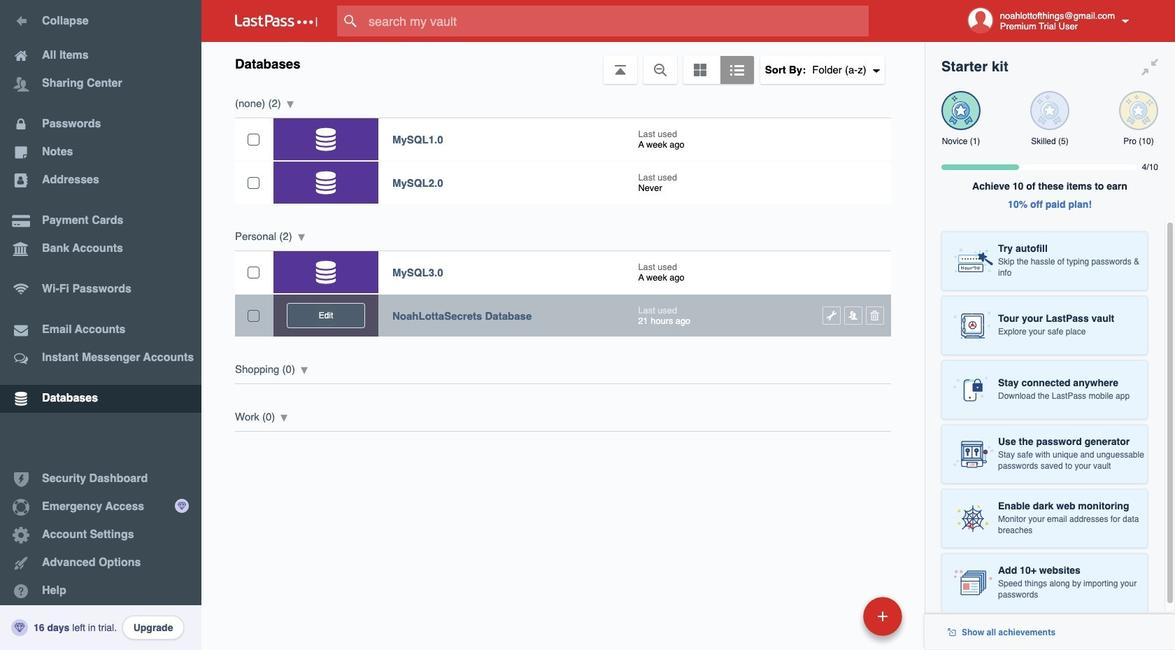 Task type: locate. For each thing, give the bounding box(es) containing it.
new item element
[[768, 596, 908, 636]]

vault options navigation
[[202, 42, 925, 84]]

Search search field
[[337, 6, 897, 36]]

new item navigation
[[768, 593, 911, 650]]

search my vault text field
[[337, 6, 897, 36]]



Task type: vqa. For each thing, say whether or not it's contained in the screenshot.
Vault options navigation
yes



Task type: describe. For each thing, give the bounding box(es) containing it.
lastpass image
[[235, 15, 318, 27]]

main navigation navigation
[[0, 0, 202, 650]]



